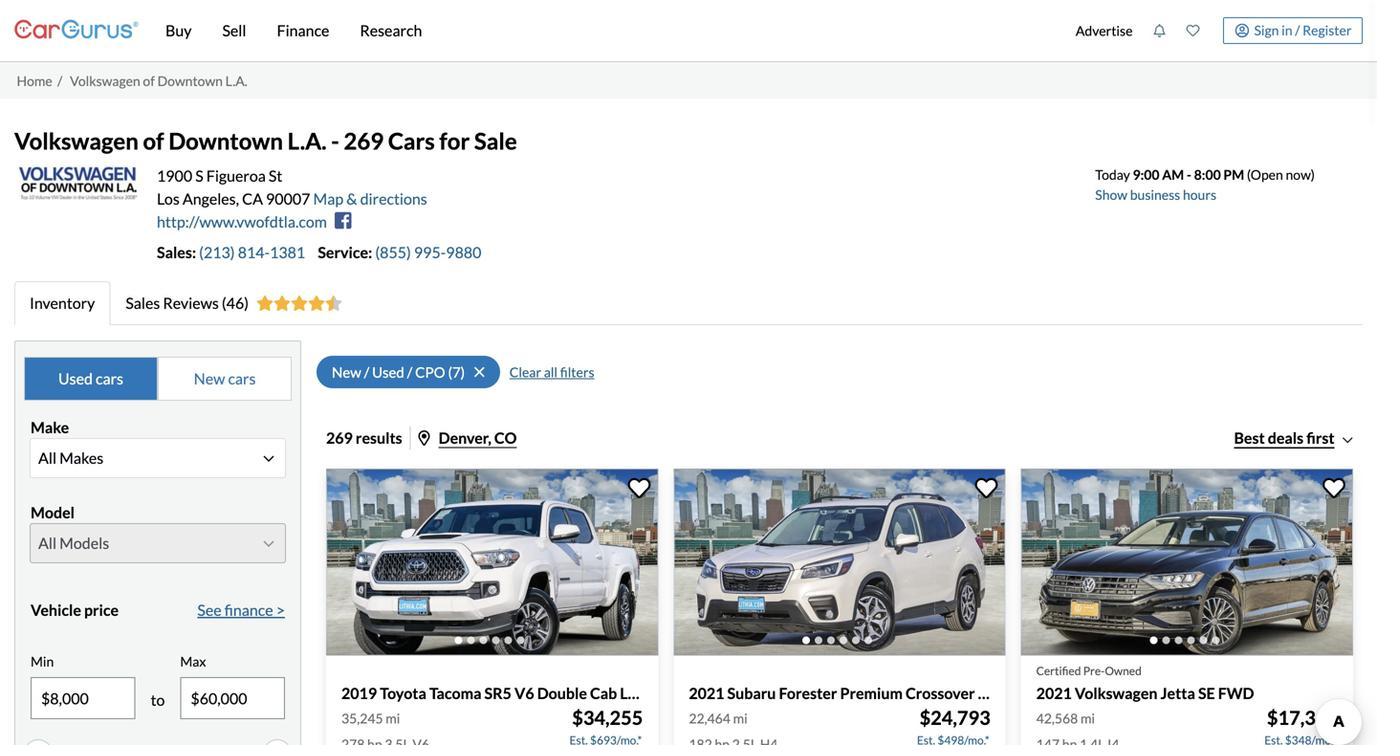 Task type: vqa. For each thing, say whether or not it's contained in the screenshot.
THE YOU'LL
no



Task type: locate. For each thing, give the bounding box(es) containing it.
9880
[[446, 243, 482, 262]]

(213) 814-1381 link
[[199, 243, 318, 262]]

1 horizontal spatial used
[[372, 363, 404, 381]]

cars inside used cars button
[[96, 369, 123, 388]]

used cars
[[58, 369, 123, 388]]

buy button
[[150, 0, 207, 61]]

finance button
[[262, 0, 345, 61]]

1 horizontal spatial previous image image
[[685, 547, 704, 578]]

volkswagen inside certified pre-owned 2021 volkswagen jetta se fwd
[[1075, 684, 1158, 702]]

star image
[[256, 295, 274, 311], [274, 295, 291, 311], [325, 295, 342, 311]]

used
[[372, 363, 404, 381], [58, 369, 93, 388]]

1 mi from the left
[[386, 710, 400, 726]]

new up 269 results
[[332, 363, 361, 381]]

new inside new / used / cpo (7) button
[[332, 363, 361, 381]]

fwd
[[1218, 684, 1255, 702]]

menu containing sign in / register
[[1066, 4, 1363, 57]]

new inside new cars button
[[194, 369, 225, 388]]

sign in / register menu item
[[1210, 17, 1363, 44]]

mi right 42,568
[[1081, 710, 1095, 726]]

2021 up 22,464
[[689, 684, 725, 702]]

0 horizontal spatial cars
[[96, 369, 123, 388]]

Max text field
[[181, 678, 284, 719]]

1 vertical spatial of
[[143, 127, 164, 155]]

register
[[1303, 22, 1352, 38]]

star image down service:
[[308, 295, 325, 311]]

2 star image from the left
[[274, 295, 291, 311]]

2 vertical spatial volkswagen
[[1075, 684, 1158, 702]]

0 horizontal spatial new
[[194, 369, 225, 388]]

cargurus logo homepage link image
[[14, 3, 139, 58]]

mi down toyota
[[386, 710, 400, 726]]

(855)
[[375, 243, 411, 262]]

previous image image
[[338, 547, 357, 578], [685, 547, 704, 578], [1033, 547, 1052, 578]]

star image
[[291, 295, 308, 311], [308, 295, 325, 311]]

2021 down certified
[[1037, 684, 1072, 702]]

(46)
[[222, 294, 249, 312]]

269 left cars
[[344, 127, 384, 155]]

sell button
[[207, 0, 262, 61]]

new / used / cpo (7)
[[332, 363, 465, 381]]

2 cars from the left
[[228, 369, 256, 388]]

1 star image from the left
[[291, 295, 308, 311]]

sign
[[1255, 22, 1279, 38]]

of
[[143, 72, 155, 89], [143, 127, 164, 155]]

inventory
[[30, 294, 95, 312]]

l.a. up 1900 s figueroa st los angeles, ca 90007 map & directions
[[288, 127, 327, 155]]

0 horizontal spatial next image image
[[628, 547, 647, 578]]

see finance >
[[197, 601, 285, 619]]

cars
[[96, 369, 123, 388], [228, 369, 256, 388]]

1 horizontal spatial 2021
[[1037, 684, 1072, 702]]

22,464
[[689, 710, 731, 726]]

buy
[[165, 21, 192, 40]]

-
[[331, 127, 339, 155], [1187, 166, 1192, 183]]

0 vertical spatial of
[[143, 72, 155, 89]]

double
[[537, 684, 587, 702]]

0 horizontal spatial used
[[58, 369, 93, 388]]

mi
[[386, 710, 400, 726], [733, 710, 748, 726], [1081, 710, 1095, 726]]

map marker alt image
[[419, 430, 430, 446]]

3 mi from the left
[[1081, 710, 1095, 726]]

>
[[276, 601, 285, 619]]

awd
[[978, 684, 1016, 702]]

v6
[[515, 684, 534, 702]]

1381
[[270, 243, 305, 262]]

1 horizontal spatial -
[[1187, 166, 1192, 183]]

2021
[[689, 684, 725, 702], [1037, 684, 1072, 702]]

995-
[[414, 243, 446, 262]]

volkswagen
[[70, 72, 140, 89], [14, 127, 139, 155], [1075, 684, 1158, 702]]

mi down subaru
[[733, 710, 748, 726]]

of up the 1900
[[143, 127, 164, 155]]

0 vertical spatial downtown
[[157, 72, 223, 89]]

- up map
[[331, 127, 339, 155]]

1 vertical spatial volkswagen
[[14, 127, 139, 155]]

downtown down "buy" dropdown button
[[157, 72, 223, 89]]

2021 inside certified pre-owned 2021 volkswagen jetta se fwd
[[1037, 684, 1072, 702]]

1 cars from the left
[[96, 369, 123, 388]]

0 horizontal spatial -
[[331, 127, 339, 155]]

(7)
[[448, 363, 465, 381]]

0 horizontal spatial previous image image
[[338, 547, 357, 578]]

22,464 mi
[[689, 710, 748, 726]]

0 horizontal spatial l.a.
[[225, 72, 247, 89]]

co
[[494, 428, 517, 447]]

facebook - volkswagen of downtown l.a. image
[[335, 211, 352, 230]]

2 of from the top
[[143, 127, 164, 155]]

1 horizontal spatial next image image
[[975, 547, 995, 578]]

of down "buy" dropdown button
[[143, 72, 155, 89]]

new cars button
[[158, 357, 292, 401]]

cars down the (46)
[[228, 369, 256, 388]]

se
[[1199, 684, 1216, 702]]

1 vertical spatial l.a.
[[288, 127, 327, 155]]

volkswagen down cargurus logo homepage link link
[[70, 72, 140, 89]]

0 horizontal spatial mi
[[386, 710, 400, 726]]

saved cars image
[[1187, 24, 1200, 37]]

1 previous image image from the left
[[338, 547, 357, 578]]

to
[[151, 691, 165, 710]]

downtown up figueroa
[[169, 127, 283, 155]]

0 horizontal spatial 2021
[[689, 684, 725, 702]]

cars
[[388, 127, 435, 155]]

1 2021 from the left
[[689, 684, 725, 702]]

volkswagen down owned
[[1075, 684, 1158, 702]]

service: (855) 995-9880
[[318, 243, 482, 262]]

$17,313
[[1267, 706, 1338, 729]]

volkswagen up the volkswagen of downtown l.a. logo
[[14, 127, 139, 155]]

2 horizontal spatial previous image image
[[1033, 547, 1052, 578]]

used left cpo
[[372, 363, 404, 381]]

volkswagen of downtown l.a. logo image
[[14, 164, 143, 202]]

1 vertical spatial 269
[[326, 428, 353, 447]]

3 star image from the left
[[325, 295, 342, 311]]

Min text field
[[32, 678, 134, 719]]

sales reviews (46)
[[126, 294, 249, 312]]

35,245
[[342, 710, 383, 726]]

8:00
[[1194, 166, 1221, 183]]

vehicle price
[[31, 601, 119, 619]]

1 horizontal spatial l.a.
[[288, 127, 327, 155]]

2 mi from the left
[[733, 710, 748, 726]]

cars down inventory 'tab'
[[96, 369, 123, 388]]

certified pre-owned 2021 volkswagen jetta se fwd
[[1037, 664, 1255, 702]]

1 horizontal spatial cars
[[228, 369, 256, 388]]

l.a. down sell dropdown button
[[225, 72, 247, 89]]

$34,255
[[572, 706, 643, 729]]

star image left star half image
[[291, 295, 308, 311]]

make
[[31, 418, 69, 437]]

1900 s figueroa st los angeles, ca 90007 map & directions
[[157, 166, 427, 208]]

research button
[[345, 0, 438, 61]]

min
[[31, 653, 54, 670]]

/
[[1295, 22, 1300, 38], [57, 72, 62, 89], [364, 363, 369, 381], [407, 363, 413, 381]]

2 horizontal spatial next image image
[[1323, 547, 1342, 578]]

2 star image from the left
[[308, 295, 325, 311]]

menu
[[1066, 4, 1363, 57]]

menu bar
[[139, 0, 1066, 61]]

for
[[439, 127, 470, 155]]

2 previous image image from the left
[[685, 547, 704, 578]]

used up "make"
[[58, 369, 93, 388]]

l.a.
[[225, 72, 247, 89], [288, 127, 327, 155]]

research
[[360, 21, 422, 40]]

new down reviews
[[194, 369, 225, 388]]

star half image
[[325, 295, 342, 311]]

814-
[[238, 243, 270, 262]]

next image image
[[628, 547, 647, 578], [975, 547, 995, 578], [1323, 547, 1342, 578]]

0 vertical spatial -
[[331, 127, 339, 155]]

- right am
[[1187, 166, 1192, 183]]

tacoma
[[429, 684, 482, 702]]

owned
[[1105, 664, 1142, 678]]

269 left results
[[326, 428, 353, 447]]

used inside button
[[372, 363, 404, 381]]

today 9:00 am - 8:00 pm (open now) show business hours
[[1096, 166, 1315, 203]]

2 2021 from the left
[[1037, 684, 1072, 702]]

1 vertical spatial -
[[1187, 166, 1192, 183]]

black uni 2021 volkswagen jetta se fwd sedan front-wheel drive 8-speed automatic image
[[1021, 469, 1354, 656]]

sales
[[126, 294, 160, 312]]

1 next image image from the left
[[628, 547, 647, 578]]

http://www.vwofdtla.com link
[[157, 212, 327, 231]]

tab list containing inventory
[[14, 281, 1363, 325]]

sr5
[[485, 684, 512, 702]]

user icon image
[[1235, 23, 1249, 38]]

vehicle
[[31, 601, 81, 619]]

0 vertical spatial 269
[[344, 127, 384, 155]]

previous image image for $24,793
[[685, 547, 704, 578]]

2 next image image from the left
[[975, 547, 995, 578]]

cars inside new cars button
[[228, 369, 256, 388]]

1 horizontal spatial new
[[332, 363, 361, 381]]

business
[[1130, 186, 1181, 203]]

&
[[347, 189, 357, 208]]

results
[[356, 428, 402, 447]]

1 horizontal spatial mi
[[733, 710, 748, 726]]

2 horizontal spatial mi
[[1081, 710, 1095, 726]]

tab list
[[14, 281, 1363, 325]]



Task type: describe. For each thing, give the bounding box(es) containing it.
next image image for $24,793
[[975, 547, 995, 578]]

subaru
[[728, 684, 776, 702]]

home / volkswagen of downtown l.a.
[[17, 72, 247, 89]]

inventory tab
[[14, 281, 110, 325]]

advertise
[[1076, 22, 1133, 39]]

4wd
[[641, 684, 677, 702]]

used inside button
[[58, 369, 93, 388]]

2019 toyota tacoma sr5 v6 double cab lb 4wd
[[342, 684, 677, 702]]

clear
[[510, 364, 541, 380]]

http://www.vwofdtla.com
[[157, 212, 327, 231]]

s
[[195, 166, 203, 185]]

1 vertical spatial downtown
[[169, 127, 283, 155]]

new for new / used / cpo (7)
[[332, 363, 361, 381]]

jetta
[[1161, 684, 1196, 702]]

cars for new cars
[[228, 369, 256, 388]]

all
[[544, 364, 558, 380]]

90007
[[266, 189, 310, 208]]

cargurus logo homepage link link
[[14, 3, 139, 58]]

map & directions link
[[313, 189, 427, 208]]

now)
[[1286, 166, 1315, 183]]

los
[[157, 189, 180, 208]]

/ inside menu item
[[1295, 22, 1300, 38]]

mi for $24,793
[[733, 710, 748, 726]]

crystal white pearl 2021 subaru forester premium crossover awd suv / crossover all-wheel drive continuously variable transmission image
[[674, 469, 1006, 656]]

sell
[[222, 21, 246, 40]]

model
[[31, 503, 75, 522]]

0 vertical spatial volkswagen
[[70, 72, 140, 89]]

3 next image image from the left
[[1323, 547, 1342, 578]]

new for new cars
[[194, 369, 225, 388]]

forester
[[779, 684, 837, 702]]

35,245 mi
[[342, 710, 400, 726]]

ca
[[242, 189, 263, 208]]

42,568
[[1037, 710, 1078, 726]]

mi for $17,313
[[1081, 710, 1095, 726]]

used cars button
[[24, 357, 158, 401]]

new cars
[[194, 369, 256, 388]]

super white 2019 toyota tacoma sr5 v6 double cab lb 4wd pickup truck four-wheel drive automatic image
[[326, 469, 658, 656]]

reviews
[[163, 294, 219, 312]]

denver, co
[[439, 428, 517, 447]]

1 of from the top
[[143, 72, 155, 89]]

2019
[[342, 684, 377, 702]]

am
[[1162, 166, 1184, 183]]

map
[[313, 189, 344, 208]]

1900
[[157, 166, 192, 185]]

finance
[[277, 21, 329, 40]]

directions
[[360, 189, 427, 208]]

pre-
[[1084, 664, 1105, 678]]

show business hours button
[[1096, 186, 1217, 203]]

clear all filters button
[[510, 361, 595, 383]]

(213)
[[199, 243, 235, 262]]

269 results
[[326, 428, 402, 447]]

certified
[[1037, 664, 1081, 678]]

open notifications image
[[1153, 24, 1166, 37]]

cpo
[[415, 363, 445, 381]]

service:
[[318, 243, 372, 262]]

sign in / register
[[1255, 22, 1352, 38]]

0 vertical spatial l.a.
[[225, 72, 247, 89]]

premium
[[840, 684, 903, 702]]

pm
[[1224, 166, 1245, 183]]

cab
[[590, 684, 617, 702]]

show
[[1096, 186, 1128, 203]]

(open
[[1247, 166, 1284, 183]]

- inside today 9:00 am - 8:00 pm (open now) show business hours
[[1187, 166, 1192, 183]]

price
[[84, 601, 119, 619]]

1 star image from the left
[[256, 295, 274, 311]]

advertise link
[[1066, 4, 1143, 57]]

home link
[[17, 72, 52, 89]]

previous image image for $34,255
[[338, 547, 357, 578]]

denver, co button
[[419, 428, 517, 447]]

in
[[1282, 22, 1293, 38]]

today
[[1096, 166, 1130, 183]]

toyota
[[380, 684, 427, 702]]

cars for used cars
[[96, 369, 123, 388]]

home
[[17, 72, 52, 89]]

3 previous image image from the left
[[1033, 547, 1052, 578]]

2021 subaru forester premium crossover awd
[[689, 684, 1016, 702]]

42,568 mi
[[1037, 710, 1095, 726]]

next image image for $34,255
[[628, 547, 647, 578]]

max
[[180, 653, 206, 670]]

times image
[[475, 364, 485, 380]]

mi for $34,255
[[386, 710, 400, 726]]

menu bar containing buy
[[139, 0, 1066, 61]]

new / used / cpo (7) button
[[317, 356, 500, 388]]

angeles,
[[183, 189, 239, 208]]

9:00
[[1133, 166, 1160, 183]]

sales: (213) 814-1381
[[157, 243, 305, 262]]

$24,793
[[920, 706, 991, 729]]

hours
[[1183, 186, 1217, 203]]

filters
[[560, 364, 595, 380]]

lb
[[620, 684, 638, 702]]

figueroa
[[206, 166, 266, 185]]

volkswagen of downtown l.a. - 269 cars for sale
[[14, 127, 517, 155]]

st
[[269, 166, 283, 185]]



